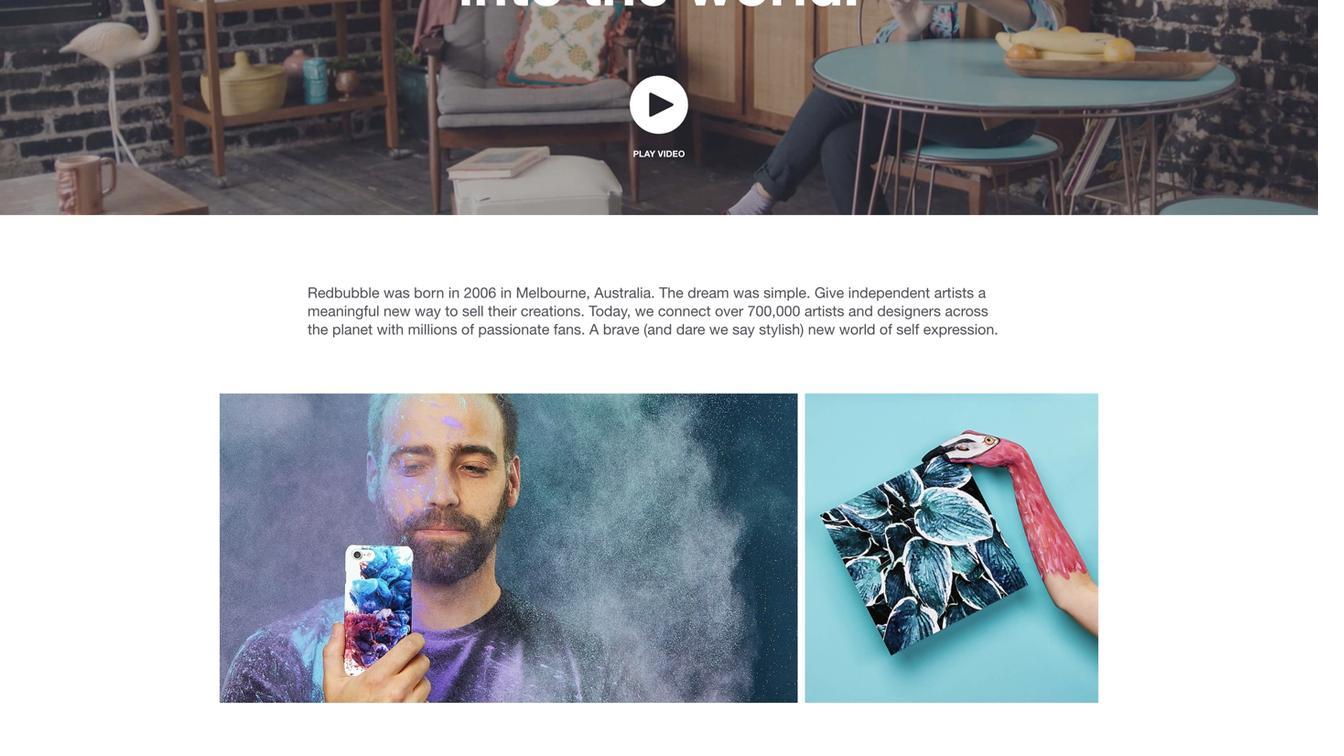 Task type: locate. For each thing, give the bounding box(es) containing it.
1 of from the left
[[462, 321, 474, 338]]

creations.
[[521, 303, 585, 319]]

artists up across
[[935, 284, 975, 301]]

1 horizontal spatial was
[[734, 284, 760, 301]]

play image
[[630, 76, 689, 134]]

we up (and
[[635, 303, 654, 319]]

say
[[733, 321, 755, 338]]

artists
[[935, 284, 975, 301], [805, 303, 845, 319]]

1 horizontal spatial in
[[501, 284, 512, 301]]

new up with
[[384, 303, 411, 319]]

meaningful
[[308, 303, 380, 319]]

2 in from the left
[[501, 284, 512, 301]]

1 was from the left
[[384, 284, 410, 301]]

was left born
[[384, 284, 410, 301]]

of down sell
[[462, 321, 474, 338]]

0 vertical spatial new
[[384, 303, 411, 319]]

of left the self
[[880, 321, 893, 338]]

simple.
[[764, 284, 811, 301]]

passionate
[[478, 321, 550, 338]]

melbourne,
[[516, 284, 591, 301]]

we
[[635, 303, 654, 319], [710, 321, 729, 338]]

and
[[849, 303, 874, 319]]

0 horizontal spatial of
[[462, 321, 474, 338]]

was up over
[[734, 284, 760, 301]]

australia.
[[595, 284, 655, 301]]

0 horizontal spatial in
[[449, 284, 460, 301]]

in up to
[[449, 284, 460, 301]]

artists down give
[[805, 303, 845, 319]]

2 was from the left
[[734, 284, 760, 301]]

world
[[840, 321, 876, 338]]

the
[[308, 321, 328, 338]]

1 horizontal spatial new
[[808, 321, 836, 338]]

was
[[384, 284, 410, 301], [734, 284, 760, 301]]

0 horizontal spatial we
[[635, 303, 654, 319]]

1 vertical spatial artists
[[805, 303, 845, 319]]

new left world
[[808, 321, 836, 338]]

expression.
[[924, 321, 999, 338]]

brave
[[603, 321, 640, 338]]

dare
[[677, 321, 706, 338]]

2 of from the left
[[880, 321, 893, 338]]

sell
[[462, 303, 484, 319]]

in
[[449, 284, 460, 301], [501, 284, 512, 301]]

connect
[[658, 303, 711, 319]]

of
[[462, 321, 474, 338], [880, 321, 893, 338]]

new
[[384, 303, 411, 319], [808, 321, 836, 338]]

1 vertical spatial we
[[710, 321, 729, 338]]

0 vertical spatial we
[[635, 303, 654, 319]]

in up their
[[501, 284, 512, 301]]

1 vertical spatial new
[[808, 321, 836, 338]]

with
[[377, 321, 404, 338]]

0 horizontal spatial was
[[384, 284, 410, 301]]

we down over
[[710, 321, 729, 338]]

across
[[946, 303, 989, 319]]

0 vertical spatial artists
[[935, 284, 975, 301]]

1 horizontal spatial of
[[880, 321, 893, 338]]

designers
[[878, 303, 941, 319]]

0 horizontal spatial artists
[[805, 303, 845, 319]]

over
[[715, 303, 744, 319]]



Task type: vqa. For each thing, say whether or not it's contained in the screenshot.
Home & Living
no



Task type: describe. For each thing, give the bounding box(es) containing it.
(and
[[644, 321, 673, 338]]

self
[[897, 321, 920, 338]]

0 horizontal spatial new
[[384, 303, 411, 319]]

1 in from the left
[[449, 284, 460, 301]]

the
[[660, 284, 684, 301]]

way
[[415, 303, 441, 319]]

700,000
[[748, 303, 801, 319]]

a
[[979, 284, 987, 301]]

dream
[[688, 284, 730, 301]]

to
[[445, 303, 458, 319]]

play
[[633, 149, 656, 159]]

redbubble
[[308, 284, 380, 301]]

1 horizontal spatial we
[[710, 321, 729, 338]]

born
[[414, 284, 445, 301]]

play video
[[633, 149, 685, 159]]

today,
[[589, 303, 631, 319]]

redbubble was born in 2006 in melbourne, australia. the dream was simple. give independent artists a meaningful new way to sell their creations. today, we connect over 700,000 artists and designers across the planet with millions of passionate fans. a brave (and dare we say stylish) new world of self expression.
[[308, 284, 999, 338]]

planet
[[332, 321, 373, 338]]

independent
[[849, 284, 931, 301]]

video
[[658, 149, 685, 159]]

their
[[488, 303, 517, 319]]

2006
[[464, 284, 497, 301]]

1 horizontal spatial artists
[[935, 284, 975, 301]]

millions
[[408, 321, 458, 338]]

give
[[815, 284, 845, 301]]

fans.
[[554, 321, 586, 338]]

a
[[590, 321, 599, 338]]

stylish)
[[759, 321, 804, 338]]



